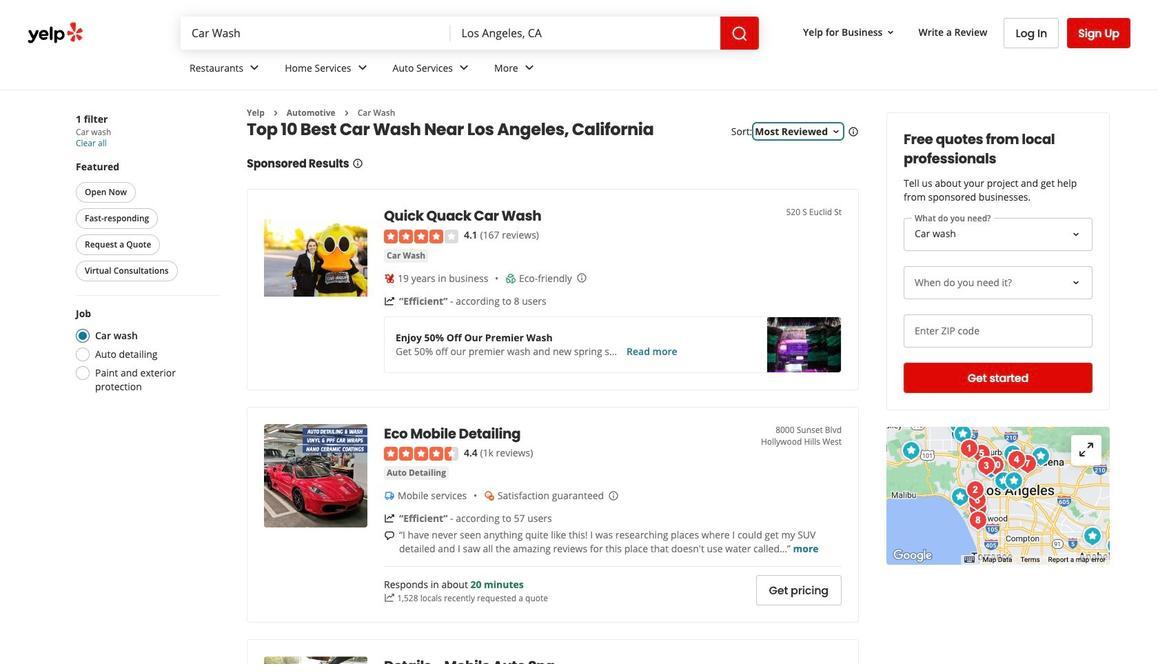 Task type: locate. For each thing, give the bounding box(es) containing it.
2 16 trending v2 image from the top
[[384, 513, 395, 524]]

1 none field from the left
[[181, 17, 451, 50]]

1 24 chevron down v2 image from the left
[[246, 60, 263, 76]]

1 horizontal spatial 24 chevron down v2 image
[[354, 60, 371, 76]]

2 none field from the left
[[451, 17, 721, 50]]

None field
[[181, 17, 451, 50], [451, 17, 721, 50]]

16 chevron right v2 image
[[270, 107, 281, 118]]

16 trending v2 image up 16 speech v2 'icon'
[[384, 513, 395, 524]]

16 trending v2 image down the 16 years in business v2 icon
[[384, 296, 395, 307]]

0 horizontal spatial 24 chevron down v2 image
[[246, 60, 263, 76]]

info icon image
[[576, 273, 588, 284], [576, 273, 588, 284], [608, 490, 619, 501], [608, 490, 619, 501]]

group
[[73, 160, 219, 284]]

24 chevron down v2 image
[[521, 60, 538, 76]]

What do you need? field
[[904, 218, 1093, 251]]

16 trending v2 image
[[384, 296, 395, 307], [384, 513, 395, 524], [384, 593, 395, 604]]

16 shipping v2 image
[[384, 490, 395, 502]]

address, neighborhood, city, state or zip search field
[[451, 17, 721, 50]]

4.4 star rating image
[[384, 447, 459, 461]]

1 16 trending v2 image from the top
[[384, 296, 395, 307]]

When do you need it? field
[[904, 266, 1093, 299]]

1 vertical spatial 16 trending v2 image
[[384, 513, 395, 524]]

16 info v2 image
[[848, 126, 859, 137]]

16 eco friendly v2 image
[[505, 273, 516, 284]]

16 trending v2 image for 16 shipping v2 image
[[384, 513, 395, 524]]

16 satisfactions guaranteed v2 image
[[484, 490, 495, 502]]

None search field
[[181, 17, 759, 50]]

eco mobile detailing image
[[264, 424, 368, 527]]

0 vertical spatial 16 trending v2 image
[[384, 296, 395, 307]]

  text field
[[904, 314, 1093, 348]]

16 trending v2 image down 16 speech v2 'icon'
[[384, 593, 395, 604]]

option group
[[72, 307, 219, 394]]

24 chevron down v2 image
[[246, 60, 263, 76], [354, 60, 371, 76], [456, 60, 472, 76]]

quick quack car wash image
[[264, 206, 368, 310]]

2 horizontal spatial 24 chevron down v2 image
[[456, 60, 472, 76]]

2 vertical spatial 16 trending v2 image
[[384, 593, 395, 604]]



Task type: describe. For each thing, give the bounding box(es) containing it.
16 info v2 image
[[352, 158, 363, 169]]

16 years in business v2 image
[[384, 273, 395, 284]]

16 trending v2 image for the 16 years in business v2 icon
[[384, 296, 395, 307]]

16 chevron down v2 image
[[831, 126, 842, 137]]

16 speech v2 image
[[384, 530, 395, 541]]

4.1 star rating image
[[384, 230, 459, 243]]

things to do, nail salons, plumbers search field
[[181, 17, 451, 50]]

search image
[[732, 25, 748, 42]]

none field 'things to do, nail salons, plumbers'
[[181, 17, 451, 50]]

none field the address, neighborhood, city, state or zip
[[451, 17, 721, 50]]

16 chevron right v2 image
[[341, 107, 352, 118]]

3 16 trending v2 image from the top
[[384, 593, 395, 604]]

3 24 chevron down v2 image from the left
[[456, 60, 472, 76]]

business categories element
[[179, 50, 1131, 90]]

2 24 chevron down v2 image from the left
[[354, 60, 371, 76]]

16 chevron down v2 image
[[886, 27, 897, 38]]



Task type: vqa. For each thing, say whether or not it's contained in the screenshot.
$$ button at the left top of the page
no



